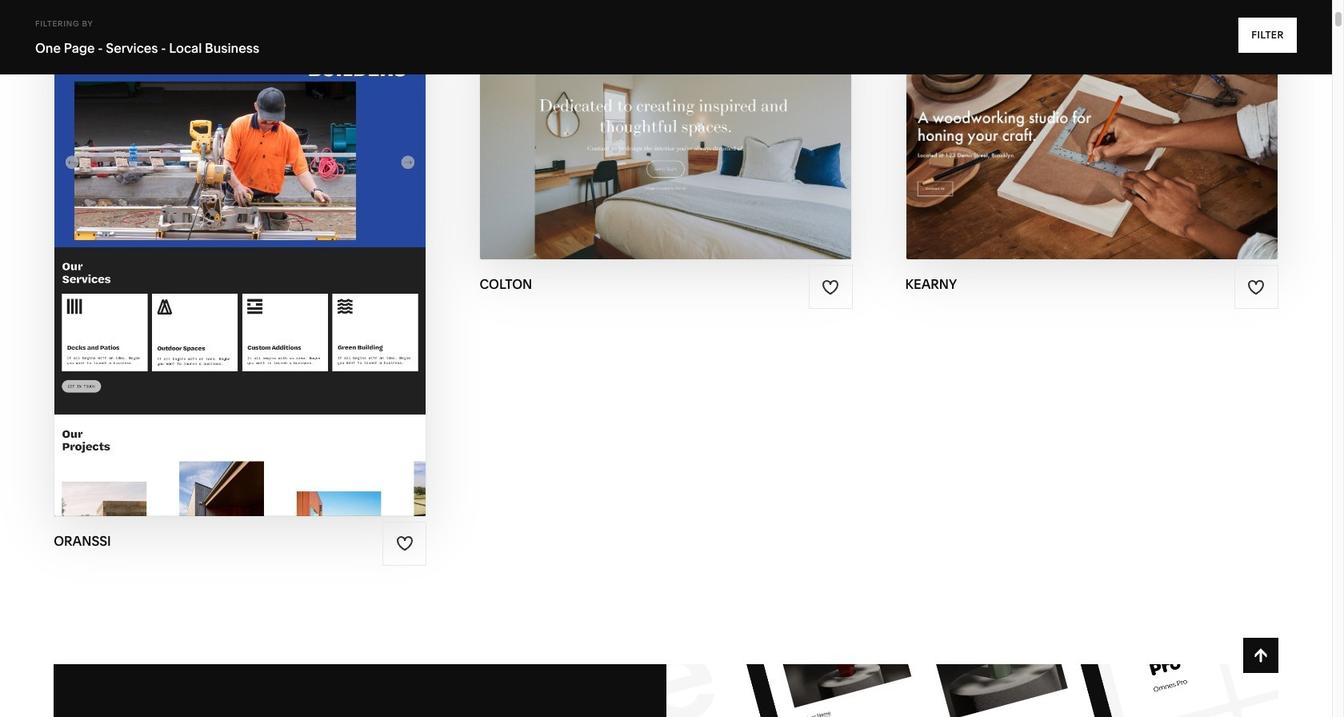 Task type: vqa. For each thing, say whether or not it's contained in the screenshot.
"oranssi" image at left
yes



Task type: describe. For each thing, give the bounding box(es) containing it.
colton image
[[481, 21, 852, 260]]

add oranssi to your favorites list image
[[396, 535, 414, 552]]

oranssi image
[[55, 21, 426, 516]]

preview of building your own template image
[[666, 664, 1279, 717]]



Task type: locate. For each thing, give the bounding box(es) containing it.
back to top image
[[1252, 647, 1270, 664]]

kearny image
[[906, 21, 1278, 260]]

add colton to your favorites list image
[[822, 278, 840, 296]]



